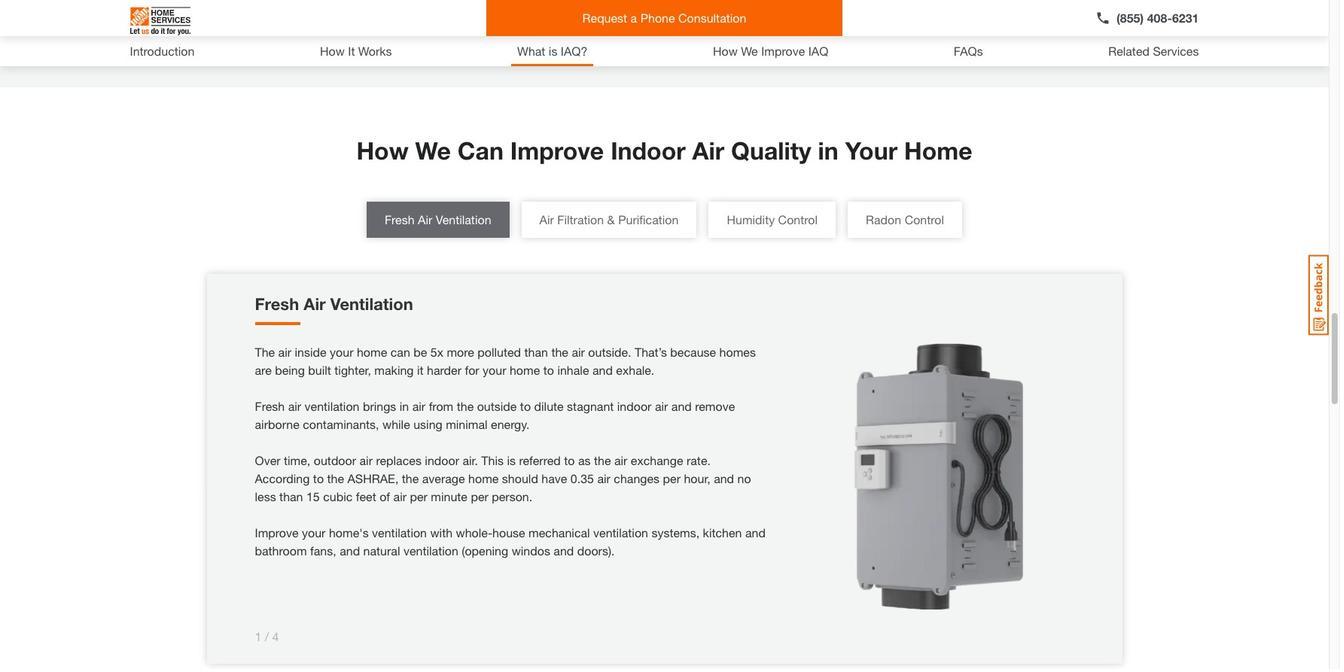 Task type: vqa. For each thing, say whether or not it's contained in the screenshot.
the bottommost work
no



Task type: describe. For each thing, give the bounding box(es) containing it.
dilute
[[534, 399, 564, 414]]

home's
[[329, 526, 369, 540]]

request a phone consultation
[[583, 11, 747, 25]]

(855) 408-6231
[[1117, 11, 1200, 25]]

this
[[482, 453, 504, 468]]

details
[[238, 35, 274, 49]]

1 horizontal spatial is
[[549, 44, 558, 58]]

natural
[[363, 544, 400, 558]]

floors,
[[468, 0, 501, 13]]

replaces
[[376, 453, 422, 468]]

0 horizontal spatial ventilation
[[330, 295, 413, 314]]

can
[[458, 136, 504, 165]]

radon
[[866, 212, 902, 227]]

air inside poor air quality can also lead to damaged walls, floors, and furnishings, as well as promote mold and mildew growth throughout the home. more details
[[236, 0, 249, 13]]

well
[[610, 0, 631, 13]]

stagnant
[[567, 399, 614, 414]]

the down replaces
[[402, 472, 419, 486]]

ashrae,
[[348, 472, 399, 486]]

while
[[383, 417, 410, 432]]

furnishings,
[[528, 0, 590, 13]]

air up using
[[413, 399, 426, 414]]

feedback link image
[[1309, 255, 1329, 336]]

indoor inside fresh air ventilation brings in air from the outside to dilute stagnant indoor air and remove airborne contaminants, while using minimal energy.
[[617, 399, 652, 414]]

using
[[414, 417, 443, 432]]

less
[[255, 490, 276, 504]]

the up 0.35
[[594, 453, 611, 468]]

and up home.
[[504, 0, 525, 13]]

the air inside your home can be 5x more polluted than the air outside. that's because homes are being built tighter, making it harder for your home to inhale and exhale.
[[255, 345, 756, 377]]

of
[[380, 490, 390, 504]]

request
[[583, 11, 628, 25]]

air inside button
[[540, 212, 554, 227]]

fresh air ventilation inside button
[[385, 212, 492, 227]]

1 horizontal spatial in
[[818, 136, 839, 165]]

related services
[[1109, 44, 1200, 58]]

fresh inside fresh air ventilation brings in air from the outside to dilute stagnant indoor air and remove airborne contaminants, while using minimal energy.
[[255, 399, 285, 414]]

phone
[[641, 11, 675, 25]]

0 horizontal spatial home
[[357, 345, 387, 359]]

indoor
[[611, 136, 686, 165]]

promote
[[207, 17, 252, 31]]

outside.
[[589, 345, 632, 359]]

1 horizontal spatial your
[[330, 345, 354, 359]]

and down mechanical
[[554, 544, 574, 558]]

radon control
[[866, 212, 945, 227]]

request a phone consultation button
[[486, 0, 843, 36]]

1 / 4
[[255, 629, 279, 644]]

as inside over time, outdoor air replaces indoor air. this is referred to as the air exchange rate. according to the ashrae, the average home should have 0.35 air changes per hour, and no less than 15 cubic feet of air per minute per person.
[[578, 453, 591, 468]]

average
[[422, 472, 465, 486]]

airborne
[[255, 417, 300, 432]]

is inside over time, outdoor air replaces indoor air. this is referred to as the air exchange rate. according to the ashrae, the average home should have 0.35 air changes per hour, and no less than 15 cubic feet of air per minute per person.
[[507, 453, 516, 468]]

what
[[518, 44, 546, 58]]

for
[[465, 363, 480, 377]]

the inside poor air quality can also lead to damaged walls, floors, and furnishings, as well as promote mold and mildew growth throughout the home. more details
[[454, 17, 471, 31]]

1
[[255, 629, 262, 644]]

that's
[[635, 345, 667, 359]]

whole-
[[456, 526, 493, 540]]

inhale
[[558, 363, 589, 377]]

and inside over time, outdoor air replaces indoor air. this is referred to as the air exchange rate. according to the ashrae, the average home should have 0.35 air changes per hour, and no less than 15 cubic feet of air per minute per person.
[[714, 472, 734, 486]]

control for radon control
[[905, 212, 945, 227]]

air left remove
[[655, 399, 668, 414]]

home.
[[474, 17, 508, 31]]

your
[[846, 136, 898, 165]]

filtration
[[558, 212, 604, 227]]

changes
[[614, 472, 660, 486]]

fresh air ventilation brings in air from the outside to dilute stagnant indoor air and remove airborne contaminants, while using minimal energy.
[[255, 399, 735, 432]]

1 horizontal spatial as
[[594, 0, 606, 13]]

mildew
[[309, 17, 348, 31]]

outdoor
[[314, 453, 356, 468]]

have
[[542, 472, 567, 486]]

more details link
[[207, 35, 274, 49]]

and right kitchen
[[746, 526, 766, 540]]

how it works
[[320, 44, 392, 58]]

1 horizontal spatial improve
[[511, 136, 604, 165]]

than inside the air inside your home can be 5x more polluted than the air outside. that's because homes are being built tighter, making it harder for your home to inhale and exhale.
[[525, 345, 548, 359]]

your inside improve your home's ventilation with whole-house mechanical ventilation systems, kitchen and bathroom fans, and natural ventilation (opening windos and doors).
[[302, 526, 326, 540]]

we for improve
[[741, 44, 758, 58]]

1 vertical spatial your
[[483, 363, 507, 377]]

air inside button
[[418, 212, 433, 227]]

to inside the air inside your home can be 5x more polluted than the air outside. that's because homes are being built tighter, making it harder for your home to inhale and exhale.
[[544, 363, 554, 377]]

humidity
[[727, 212, 775, 227]]

iaq
[[809, 44, 829, 58]]

related
[[1109, 44, 1150, 58]]

2 horizontal spatial home
[[510, 363, 540, 377]]

air right 0.35
[[598, 472, 611, 486]]

because
[[671, 345, 716, 359]]

services
[[1154, 44, 1200, 58]]

2 horizontal spatial per
[[663, 472, 681, 486]]

contaminants,
[[303, 417, 379, 432]]

in inside fresh air ventilation brings in air from the outside to dilute stagnant indoor air and remove airborne contaminants, while using minimal energy.
[[400, 399, 409, 414]]

improve your home's ventilation with whole-house mechanical ventilation systems, kitchen and bathroom fans, and natural ventilation (opening windos and doors).
[[255, 526, 766, 558]]

kitchen
[[703, 526, 742, 540]]

the
[[255, 345, 275, 359]]

air up airborne
[[288, 399, 301, 414]]

(855)
[[1117, 11, 1144, 25]]

fans,
[[310, 544, 336, 558]]

to up 0.35
[[564, 453, 575, 468]]

hour,
[[684, 472, 711, 486]]

exhale.
[[616, 363, 655, 377]]

ventilation up natural
[[372, 526, 427, 540]]

how we improve iaq
[[713, 44, 829, 58]]

air up inhale
[[572, 345, 585, 359]]

(opening
[[462, 544, 509, 558]]



Task type: locate. For each thing, give the bounding box(es) containing it.
0 vertical spatial home
[[357, 345, 387, 359]]

minimal
[[446, 417, 488, 432]]

more
[[447, 345, 474, 359]]

indoor up average
[[425, 453, 459, 468]]

0 vertical spatial we
[[741, 44, 758, 58]]

walls,
[[434, 0, 464, 13]]

tighter,
[[335, 363, 371, 377]]

and
[[504, 0, 525, 13], [286, 17, 306, 31], [593, 363, 613, 377], [672, 399, 692, 414], [714, 472, 734, 486], [746, 526, 766, 540], [340, 544, 360, 558], [554, 544, 574, 558]]

air up being
[[278, 345, 292, 359]]

indoor down exhale.
[[617, 399, 652, 414]]

as left well
[[594, 0, 606, 13]]

5x
[[431, 345, 444, 359]]

the down outdoor
[[327, 472, 344, 486]]

0 vertical spatial ventilation
[[436, 212, 492, 227]]

damaged
[[380, 0, 431, 13]]

ventilation up tighter, at the bottom left of page
[[330, 295, 413, 314]]

the up inhale
[[552, 345, 569, 359]]

2 vertical spatial home
[[469, 472, 499, 486]]

more
[[207, 35, 234, 49]]

purification
[[619, 212, 679, 227]]

referred
[[519, 453, 561, 468]]

ventilation inside button
[[436, 212, 492, 227]]

faqs
[[954, 44, 984, 58]]

making
[[375, 363, 414, 377]]

1 horizontal spatial control
[[905, 212, 945, 227]]

1 horizontal spatial ventilation
[[436, 212, 492, 227]]

ventilation inside fresh air ventilation brings in air from the outside to dilute stagnant indoor air and remove airborne contaminants, while using minimal energy.
[[305, 399, 360, 414]]

home up tighter, at the bottom left of page
[[357, 345, 387, 359]]

home down this
[[469, 472, 499, 486]]

as up 0.35
[[578, 453, 591, 468]]

4
[[272, 629, 279, 644]]

1 horizontal spatial per
[[471, 490, 489, 504]]

ventilation down can
[[436, 212, 492, 227]]

air up ashrae,
[[360, 453, 373, 468]]

according
[[255, 472, 310, 486]]

than inside over time, outdoor air replaces indoor air. this is referred to as the air exchange rate. according to the ashrae, the average home should have 0.35 air changes per hour, and no less than 15 cubic feet of air per minute per person.
[[280, 490, 303, 504]]

and inside fresh air ventilation brings in air from the outside to dilute stagnant indoor air and remove airborne contaminants, while using minimal energy.
[[672, 399, 692, 414]]

growth
[[351, 17, 388, 31]]

your
[[330, 345, 354, 359], [483, 363, 507, 377], [302, 526, 326, 540]]

control for humidity control
[[779, 212, 818, 227]]

humidity control
[[727, 212, 818, 227]]

systems,
[[652, 526, 700, 540]]

inside
[[295, 345, 327, 359]]

quality
[[731, 136, 812, 165]]

1 vertical spatial indoor
[[425, 453, 459, 468]]

1 vertical spatial fresh air ventilation
[[255, 295, 413, 314]]

iaq?
[[561, 44, 588, 58]]

over
[[255, 453, 281, 468]]

and inside the air inside your home can be 5x more polluted than the air outside. that's because homes are being built tighter, making it harder for your home to inhale and exhale.
[[593, 363, 613, 377]]

can inside poor air quality can also lead to damaged walls, floors, and furnishings, as well as promote mold and mildew growth throughout the home. more details
[[291, 0, 311, 13]]

0 horizontal spatial how
[[320, 44, 345, 58]]

1 vertical spatial in
[[400, 399, 409, 414]]

15
[[307, 490, 320, 504]]

poor
[[207, 0, 232, 13]]

exchange
[[631, 453, 684, 468]]

2 vertical spatial your
[[302, 526, 326, 540]]

throughout
[[392, 17, 451, 31]]

0 horizontal spatial control
[[779, 212, 818, 227]]

control inside radon control button
[[905, 212, 945, 227]]

is right this
[[507, 453, 516, 468]]

an infographic describing the effects of poor indoor air quality, including cracked paint, condensation build up, dust, warped floors, and airborne bacteria and viruses image
[[731, 0, 1123, 32]]

improve up filtration
[[511, 136, 604, 165]]

no
[[738, 472, 751, 486]]

ventilation up contaminants,
[[305, 399, 360, 414]]

1 vertical spatial can
[[391, 345, 410, 359]]

improve up "bathroom"
[[255, 526, 299, 540]]

and left no
[[714, 472, 734, 486]]

improve inside improve your home's ventilation with whole-house mechanical ventilation systems, kitchen and bathroom fans, and natural ventilation (opening windos and doors).
[[255, 526, 299, 540]]

to left dilute
[[520, 399, 531, 414]]

2 control from the left
[[905, 212, 945, 227]]

per right minute
[[471, 490, 489, 504]]

per down exchange
[[663, 472, 681, 486]]

2 horizontal spatial as
[[634, 0, 646, 13]]

control right radon
[[905, 212, 945, 227]]

brings
[[363, 399, 396, 414]]

in left your
[[818, 136, 839, 165]]

mold
[[255, 17, 282, 31]]

to up 15
[[313, 472, 324, 486]]

0 vertical spatial improve
[[762, 44, 805, 58]]

time,
[[284, 453, 311, 468]]

1 horizontal spatial we
[[741, 44, 758, 58]]

air
[[693, 136, 725, 165], [418, 212, 433, 227], [540, 212, 554, 227], [304, 295, 326, 314]]

home
[[905, 136, 973, 165]]

air right of
[[394, 490, 407, 504]]

0 vertical spatial fresh
[[385, 212, 415, 227]]

minute
[[431, 490, 468, 504]]

fresh air ventilation
[[385, 212, 492, 227], [255, 295, 413, 314]]

remove
[[695, 399, 735, 414]]

ventilation up doors).
[[594, 526, 649, 540]]

0 horizontal spatial as
[[578, 453, 591, 468]]

cubic
[[323, 490, 353, 504]]

0 horizontal spatial your
[[302, 526, 326, 540]]

0 vertical spatial can
[[291, 0, 311, 13]]

control right the humidity
[[779, 212, 818, 227]]

6231
[[1173, 11, 1200, 25]]

0 vertical spatial indoor
[[617, 399, 652, 414]]

1 vertical spatial is
[[507, 453, 516, 468]]

1 control from the left
[[779, 212, 818, 227]]

how
[[320, 44, 345, 58], [713, 44, 738, 58], [357, 136, 409, 165]]

0 vertical spatial is
[[549, 44, 558, 58]]

lead
[[340, 0, 362, 13]]

&
[[608, 212, 615, 227]]

1 vertical spatial fresh
[[255, 295, 299, 314]]

1 horizontal spatial how
[[357, 136, 409, 165]]

it
[[348, 44, 355, 58]]

can left also
[[291, 0, 311, 13]]

improve left iaq
[[762, 44, 805, 58]]

than right polluted
[[525, 345, 548, 359]]

to up growth
[[366, 0, 376, 13]]

1 vertical spatial home
[[510, 363, 540, 377]]

ventilation down with
[[404, 544, 459, 558]]

from
[[429, 399, 454, 414]]

how for how we improve iaq
[[713, 44, 738, 58]]

0 horizontal spatial per
[[410, 490, 428, 504]]

harder
[[427, 363, 462, 377]]

being
[[275, 363, 305, 377]]

1 horizontal spatial home
[[469, 472, 499, 486]]

and right the mold
[[286, 17, 306, 31]]

and down home's
[[340, 544, 360, 558]]

0 horizontal spatial than
[[280, 490, 303, 504]]

home inside over time, outdoor air replaces indoor air. this is referred to as the air exchange rate. according to the ashrae, the average home should have 0.35 air changes per hour, and no less than 15 cubic feet of air per minute per person.
[[469, 472, 499, 486]]

2 vertical spatial fresh
[[255, 399, 285, 414]]

polluted
[[478, 345, 521, 359]]

0 vertical spatial fresh air ventilation
[[385, 212, 492, 227]]

than down according
[[280, 490, 303, 504]]

to left inhale
[[544, 363, 554, 377]]

per
[[663, 472, 681, 486], [410, 490, 428, 504], [471, 490, 489, 504]]

do it for you logo image
[[130, 1, 190, 41]]

to inside poor air quality can also lead to damaged walls, floors, and furnishings, as well as promote mold and mildew growth throughout the home. more details
[[366, 0, 376, 13]]

0 horizontal spatial we
[[415, 136, 451, 165]]

0 horizontal spatial in
[[400, 399, 409, 414]]

how for how we can improve indoor air quality in your home
[[357, 136, 409, 165]]

control inside humidity control button
[[779, 212, 818, 227]]

and down outside.
[[593, 363, 613, 377]]

we for can
[[415, 136, 451, 165]]

than
[[525, 345, 548, 359], [280, 490, 303, 504]]

we left can
[[415, 136, 451, 165]]

in up while
[[400, 399, 409, 414]]

mechanical
[[529, 526, 590, 540]]

are
[[255, 363, 272, 377]]

0 horizontal spatial improve
[[255, 526, 299, 540]]

built
[[308, 363, 331, 377]]

to
[[366, 0, 376, 13], [544, 363, 554, 377], [520, 399, 531, 414], [564, 453, 575, 468], [313, 472, 324, 486]]

your down polluted
[[483, 363, 507, 377]]

to inside fresh air ventilation brings in air from the outside to dilute stagnant indoor air and remove airborne contaminants, while using minimal energy.
[[520, 399, 531, 414]]

windos
[[512, 544, 551, 558]]

house
[[493, 526, 526, 540]]

fresh inside button
[[385, 212, 415, 227]]

0 vertical spatial than
[[525, 345, 548, 359]]

it
[[417, 363, 424, 377]]

the down walls,
[[454, 17, 471, 31]]

improve
[[762, 44, 805, 58], [511, 136, 604, 165], [255, 526, 299, 540]]

0 vertical spatial in
[[818, 136, 839, 165]]

air up promote
[[236, 0, 249, 13]]

1 vertical spatial ventilation
[[330, 295, 413, 314]]

can up making
[[391, 345, 410, 359]]

1 horizontal spatial indoor
[[617, 399, 652, 414]]

home down polluted
[[510, 363, 540, 377]]

2 horizontal spatial improve
[[762, 44, 805, 58]]

the up 'minimal'
[[457, 399, 474, 414]]

an aprilaire fresh air ventillation device image
[[804, 343, 1074, 610]]

2 horizontal spatial your
[[483, 363, 507, 377]]

1 vertical spatial than
[[280, 490, 303, 504]]

2 vertical spatial improve
[[255, 526, 299, 540]]

0 vertical spatial your
[[330, 345, 354, 359]]

air.
[[463, 453, 478, 468]]

energy.
[[491, 417, 530, 432]]

bathroom
[[255, 544, 307, 558]]

fresh air ventilation button
[[367, 202, 510, 238]]

and left remove
[[672, 399, 692, 414]]

air up changes
[[615, 453, 628, 468]]

poor air quality can also lead to damaged walls, floors, and furnishings, as well as promote mold and mildew growth throughout the home. more details
[[207, 0, 646, 49]]

0.35
[[571, 472, 594, 486]]

indoor inside over time, outdoor air replaces indoor air. this is referred to as the air exchange rate. according to the ashrae, the average home should have 0.35 air changes per hour, and no less than 15 cubic feet of air per minute per person.
[[425, 453, 459, 468]]

we down "consultation"
[[741, 44, 758, 58]]

in
[[818, 136, 839, 165], [400, 399, 409, 414]]

1 vertical spatial we
[[415, 136, 451, 165]]

per left minute
[[410, 490, 428, 504]]

your up tighter, at the bottom left of page
[[330, 345, 354, 359]]

works
[[358, 44, 392, 58]]

humidity control button
[[709, 202, 836, 238]]

consultation
[[679, 11, 747, 25]]

as right well
[[634, 0, 646, 13]]

the
[[454, 17, 471, 31], [552, 345, 569, 359], [457, 399, 474, 414], [594, 453, 611, 468], [327, 472, 344, 486], [402, 472, 419, 486]]

quality
[[252, 0, 288, 13]]

0 horizontal spatial can
[[291, 0, 311, 13]]

can
[[291, 0, 311, 13], [391, 345, 410, 359]]

/
[[265, 629, 269, 644]]

how we can improve indoor air quality in your home
[[357, 136, 973, 165]]

can inside the air inside your home can be 5x more polluted than the air outside. that's because homes are being built tighter, making it harder for your home to inhale and exhale.
[[391, 345, 410, 359]]

0 horizontal spatial is
[[507, 453, 516, 468]]

0 horizontal spatial indoor
[[425, 453, 459, 468]]

the inside the air inside your home can be 5x more polluted than the air outside. that's because homes are being built tighter, making it harder for your home to inhale and exhale.
[[552, 345, 569, 359]]

1 horizontal spatial than
[[525, 345, 548, 359]]

the inside fresh air ventilation brings in air from the outside to dilute stagnant indoor air and remove airborne contaminants, while using minimal energy.
[[457, 399, 474, 414]]

1 vertical spatial improve
[[511, 136, 604, 165]]

your up "fans," at the left of the page
[[302, 526, 326, 540]]

radon control button
[[848, 202, 963, 238]]

is left 'iaq?'
[[549, 44, 558, 58]]

how for how it works
[[320, 44, 345, 58]]

person.
[[492, 490, 533, 504]]

2 horizontal spatial how
[[713, 44, 738, 58]]

we
[[741, 44, 758, 58], [415, 136, 451, 165]]

over time, outdoor air replaces indoor air. this is referred to as the air exchange rate. according to the ashrae, the average home should have 0.35 air changes per hour, and no less than 15 cubic feet of air per minute per person.
[[255, 453, 751, 504]]

1 horizontal spatial can
[[391, 345, 410, 359]]



